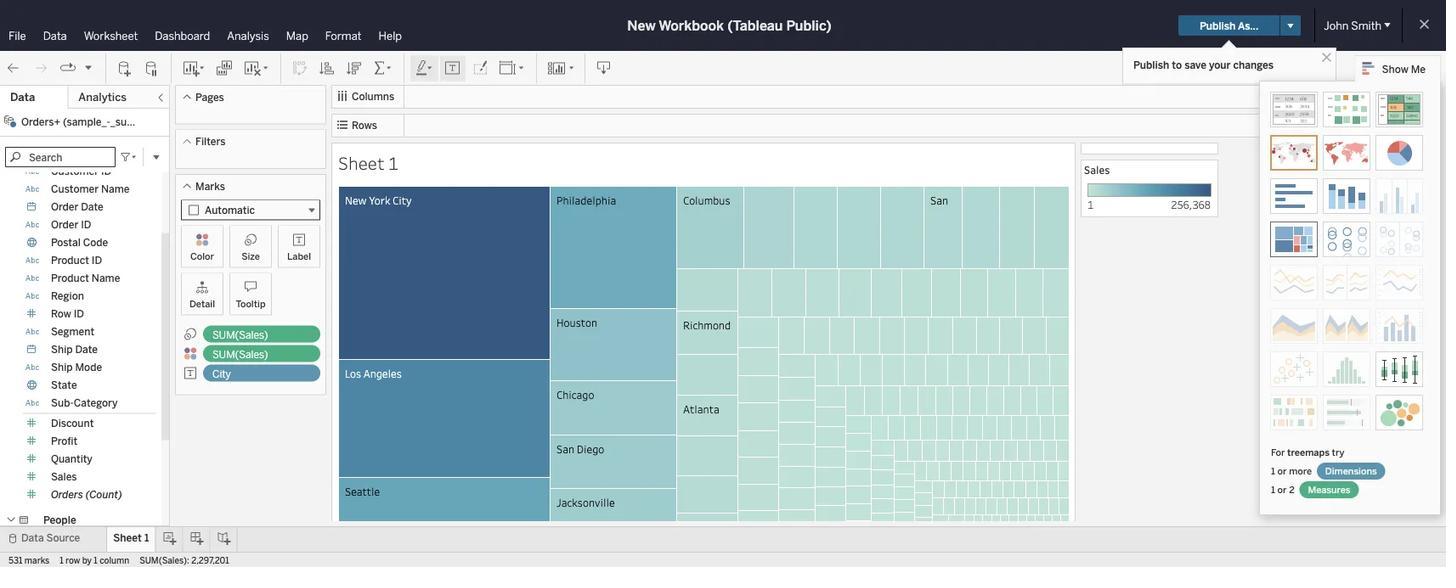 Task type: locate. For each thing, give the bounding box(es) containing it.
sheet 1
[[338, 151, 399, 175], [113, 532, 149, 545]]

0 vertical spatial sheet
[[338, 151, 385, 175]]

date
[[81, 201, 104, 213], [75, 344, 98, 356]]

order for order date
[[51, 201, 78, 213]]

discount
[[51, 418, 94, 430]]

0 vertical spatial data
[[43, 29, 67, 42]]

row id
[[51, 308, 84, 320]]

marks
[[25, 556, 50, 566]]

collapse image
[[156, 93, 166, 103]]

orders (count)
[[51, 489, 122, 501]]

2 vertical spatial data
[[21, 532, 44, 545]]

customer name
[[51, 183, 130, 195]]

ship for ship mode
[[51, 362, 73, 374]]

product up region
[[51, 272, 89, 285]]

sheet down rows in the top left of the page
[[338, 151, 385, 175]]

1 horizontal spatial sales
[[1085, 163, 1110, 177]]

region
[[51, 290, 84, 303]]

sum(sales) down "tooltip"
[[212, 329, 268, 341]]

ship mode
[[51, 362, 102, 374]]

publish
[[1200, 19, 1236, 32], [1134, 59, 1170, 71]]

sum(sales) up city
[[212, 348, 268, 361]]

1 vertical spatial order
[[51, 219, 78, 231]]

sheet up the column
[[113, 532, 142, 545]]

customer
[[51, 165, 99, 178], [51, 183, 99, 195]]

order
[[51, 201, 78, 213], [51, 219, 78, 231]]

1 vertical spatial name
[[92, 272, 120, 285]]

customer up order date
[[51, 183, 99, 195]]

replay animation image
[[59, 60, 76, 77]]

new data source image
[[116, 60, 133, 77]]

0 horizontal spatial sales
[[51, 471, 77, 484]]

0 vertical spatial date
[[81, 201, 104, 213]]

name down customer id
[[101, 183, 130, 195]]

1 vertical spatial sum(sales)
[[212, 348, 268, 361]]

data up replay animation image
[[43, 29, 67, 42]]

map
[[286, 29, 308, 42]]

code
[[83, 237, 108, 249]]

customer up customer name
[[51, 165, 99, 178]]

product
[[51, 255, 89, 267], [51, 272, 89, 285]]

publish as... button
[[1179, 15, 1280, 36]]

recommended image
[[1271, 135, 1318, 171]]

fit image
[[499, 60, 526, 77]]

0 vertical spatial sheet 1
[[338, 151, 399, 175]]

1 vertical spatial sales
[[51, 471, 77, 484]]

0 vertical spatial ship
[[51, 344, 73, 356]]

format
[[325, 29, 362, 42]]

as...
[[1238, 19, 1259, 32]]

product for product id
[[51, 255, 89, 267]]

ship
[[51, 344, 73, 356], [51, 362, 73, 374]]

sales
[[1085, 163, 1110, 177], [51, 471, 77, 484]]

1 or 2
[[1272, 484, 1297, 496]]

name
[[101, 183, 130, 195], [92, 272, 120, 285]]

profit
[[51, 436, 78, 448]]

tooltip
[[236, 298, 266, 310]]

1 ship from the top
[[51, 344, 73, 356]]

product down postal
[[51, 255, 89, 267]]

name for product name
[[92, 272, 120, 285]]

label
[[287, 251, 311, 262]]

data
[[43, 29, 67, 42], [10, 91, 35, 104], [21, 532, 44, 545]]

ship for ship date
[[51, 344, 73, 356]]

dashboard
[[155, 29, 210, 42]]

data down undo image
[[10, 91, 35, 104]]

0 vertical spatial name
[[101, 183, 130, 195]]

ship down segment
[[51, 344, 73, 356]]

sheet 1 up the column
[[113, 532, 149, 545]]

people
[[43, 515, 76, 527]]

1 vertical spatial sheet
[[113, 532, 142, 545]]

or left 2 on the right bottom of the page
[[1278, 484, 1287, 496]]

orders+
[[21, 116, 60, 128]]

1 vertical spatial product
[[51, 272, 89, 285]]

name down the product id
[[92, 272, 120, 285]]

or left more
[[1278, 466, 1287, 477]]

order up order id
[[51, 201, 78, 213]]

public)
[[787, 17, 832, 34]]

0 vertical spatial or
[[1278, 466, 1287, 477]]

totals image
[[373, 60, 394, 77]]

date down customer name
[[81, 201, 104, 213]]

0 vertical spatial order
[[51, 201, 78, 213]]

download image
[[596, 60, 613, 77]]

1 vertical spatial customer
[[51, 183, 99, 195]]

0 vertical spatial sum(sales)
[[212, 329, 268, 341]]

highlight image
[[415, 60, 434, 77]]

hide mark labels image
[[445, 60, 462, 77]]

id for row id
[[74, 308, 84, 320]]

product name
[[51, 272, 120, 285]]

your
[[1209, 59, 1231, 71]]

1 vertical spatial date
[[75, 344, 98, 356]]

publish for publish as...
[[1200, 19, 1236, 32]]

2 order from the top
[[51, 219, 78, 231]]

1 vertical spatial publish
[[1134, 59, 1170, 71]]

sub-category
[[51, 397, 118, 410]]

product for product name
[[51, 272, 89, 285]]

id for customer id
[[101, 165, 112, 178]]

date for ship date
[[75, 344, 98, 356]]

more
[[1290, 466, 1312, 477]]

0 vertical spatial product
[[51, 255, 89, 267]]

to
[[1172, 59, 1183, 71]]

data up 531 marks
[[21, 532, 44, 545]]

0 horizontal spatial publish
[[1134, 59, 1170, 71]]

1 horizontal spatial publish
[[1200, 19, 1236, 32]]

category
[[74, 397, 118, 410]]

show
[[1383, 63, 1409, 75]]

1 order from the top
[[51, 201, 78, 213]]

rows
[[352, 119, 377, 132]]

1 row by 1 column
[[60, 556, 129, 566]]

new worksheet image
[[182, 60, 206, 77]]

2,297,201
[[191, 556, 229, 566]]

redo image
[[32, 60, 49, 77]]

date for order date
[[81, 201, 104, 213]]

order up postal
[[51, 219, 78, 231]]

ship up state
[[51, 362, 73, 374]]

sum(sales): 2,297,201
[[140, 556, 229, 566]]

save
[[1185, 59, 1207, 71]]

id up customer name
[[101, 165, 112, 178]]

order date
[[51, 201, 104, 213]]

(1))
[[170, 116, 187, 128]]

sort city descending by sales image
[[346, 60, 363, 77]]

id right row at bottom
[[74, 308, 84, 320]]

2 customer from the top
[[51, 183, 99, 195]]

sheet
[[338, 151, 385, 175], [113, 532, 142, 545]]

id
[[101, 165, 112, 178], [81, 219, 91, 231], [92, 255, 102, 267], [74, 308, 84, 320]]

pages
[[195, 91, 224, 103]]

1 product from the top
[[51, 255, 89, 267]]

id down code
[[92, 255, 102, 267]]

publish to save your changes
[[1134, 59, 1274, 71]]

close image
[[1319, 49, 1335, 65]]

0 vertical spatial sales
[[1085, 163, 1110, 177]]

(count)
[[86, 489, 122, 501]]

sheet 1 down rows in the top left of the page
[[338, 151, 399, 175]]

2 or from the top
[[1278, 484, 1287, 496]]

1 vertical spatial ship
[[51, 362, 73, 374]]

column
[[100, 556, 129, 566]]

2 product from the top
[[51, 272, 89, 285]]

1 customer from the top
[[51, 165, 99, 178]]

0 vertical spatial publish
[[1200, 19, 1236, 32]]

0 vertical spatial customer
[[51, 165, 99, 178]]

or
[[1278, 466, 1287, 477], [1278, 484, 1287, 496]]

publish left as...
[[1200, 19, 1236, 32]]

customer for customer name
[[51, 183, 99, 195]]

name for customer name
[[101, 183, 130, 195]]

show/hide cards image
[[547, 60, 575, 77]]

1 vertical spatial sheet 1
[[113, 532, 149, 545]]

duplicate image
[[216, 60, 233, 77]]

2 ship from the top
[[51, 362, 73, 374]]

_superstore
[[110, 116, 167, 128]]

publish inside button
[[1200, 19, 1236, 32]]

row
[[51, 308, 71, 320]]

1 vertical spatial or
[[1278, 484, 1287, 496]]

id up postal code on the left of page
[[81, 219, 91, 231]]

1
[[388, 151, 399, 175], [1088, 198, 1094, 212], [1272, 466, 1276, 477], [1272, 484, 1276, 496], [144, 532, 149, 545], [60, 556, 63, 566], [94, 556, 98, 566]]

sum(sales)
[[212, 329, 268, 341], [212, 348, 268, 361]]

date up mode
[[75, 344, 98, 356]]

sub-
[[51, 397, 74, 410]]

publish left to
[[1134, 59, 1170, 71]]

0 horizontal spatial sheet 1
[[113, 532, 149, 545]]

1 or from the top
[[1278, 466, 1287, 477]]

1 horizontal spatial sheet
[[338, 151, 385, 175]]



Task type: describe. For each thing, give the bounding box(es) containing it.
sort city ascending by sales image
[[319, 60, 336, 77]]

format workbook image
[[472, 60, 489, 77]]

smith
[[1352, 19, 1382, 32]]

(sample_-
[[63, 116, 110, 128]]

sum(sales):
[[140, 556, 189, 566]]

file
[[8, 29, 26, 42]]

state
[[51, 380, 77, 392]]

1 vertical spatial data
[[10, 91, 35, 104]]

clear sheet image
[[243, 60, 270, 77]]

order id
[[51, 219, 91, 231]]

undo image
[[5, 60, 22, 77]]

pause auto updates image
[[144, 60, 161, 77]]

0 horizontal spatial sheet
[[113, 532, 142, 545]]

treemaps
[[1288, 447, 1330, 459]]

data source
[[21, 532, 80, 545]]

orders+ (sample_-_superstore (1))
[[21, 116, 187, 128]]

me
[[1411, 63, 1426, 75]]

Search text field
[[5, 147, 116, 167]]

workbook
[[659, 17, 724, 34]]

dimensions
[[1326, 466, 1378, 477]]

ship date
[[51, 344, 98, 356]]

changes
[[1234, 59, 1274, 71]]

john smith
[[1324, 19, 1382, 32]]

531 marks
[[8, 556, 50, 566]]

size
[[242, 251, 260, 262]]

source
[[46, 532, 80, 545]]

1 or more
[[1272, 466, 1315, 477]]

replay animation image
[[83, 62, 93, 72]]

marks. press enter to open the view data window.. use arrow keys to navigate data visualization elements. image
[[335, 183, 1073, 568]]

try
[[1332, 447, 1345, 459]]

postal code
[[51, 237, 108, 249]]

worksheet
[[84, 29, 138, 42]]

1 horizontal spatial sheet 1
[[338, 151, 399, 175]]

measures
[[1308, 484, 1351, 496]]

john
[[1324, 19, 1349, 32]]

columns
[[352, 91, 395, 103]]

customer for customer id
[[51, 165, 99, 178]]

256,368
[[1171, 198, 1211, 212]]

order for order id
[[51, 219, 78, 231]]

publish for publish to save your changes
[[1134, 59, 1170, 71]]

detail
[[189, 298, 215, 310]]

2 sum(sales) from the top
[[212, 348, 268, 361]]

id for product id
[[92, 255, 102, 267]]

customer id
[[51, 165, 112, 178]]

show me
[[1383, 63, 1426, 75]]

quantity
[[51, 453, 93, 466]]

(tableau
[[728, 17, 783, 34]]

swap rows and columns image
[[292, 60, 309, 77]]

city
[[212, 368, 231, 380]]

segment
[[51, 326, 94, 338]]

help
[[379, 29, 402, 42]]

new workbook (tableau public)
[[628, 17, 832, 34]]

analytics
[[78, 91, 127, 104]]

new
[[628, 17, 656, 34]]

orders
[[51, 489, 83, 501]]

marks
[[195, 180, 225, 193]]

show me button
[[1355, 55, 1442, 82]]

postal
[[51, 237, 81, 249]]

id for order id
[[81, 219, 91, 231]]

product id
[[51, 255, 102, 267]]

2
[[1290, 484, 1295, 496]]

publish as...
[[1200, 19, 1259, 32]]

or for more
[[1278, 466, 1287, 477]]

1 sum(sales) from the top
[[212, 329, 268, 341]]

filters
[[195, 136, 226, 148]]

for treemaps try
[[1272, 447, 1345, 459]]

or for 2
[[1278, 484, 1287, 496]]

analysis
[[227, 29, 269, 42]]

for
[[1272, 447, 1285, 459]]

row
[[66, 556, 80, 566]]

by
[[82, 556, 92, 566]]

mode
[[75, 362, 102, 374]]

color
[[190, 251, 214, 262]]

531
[[8, 556, 22, 566]]



Task type: vqa. For each thing, say whether or not it's contained in the screenshot.
highlight image
yes



